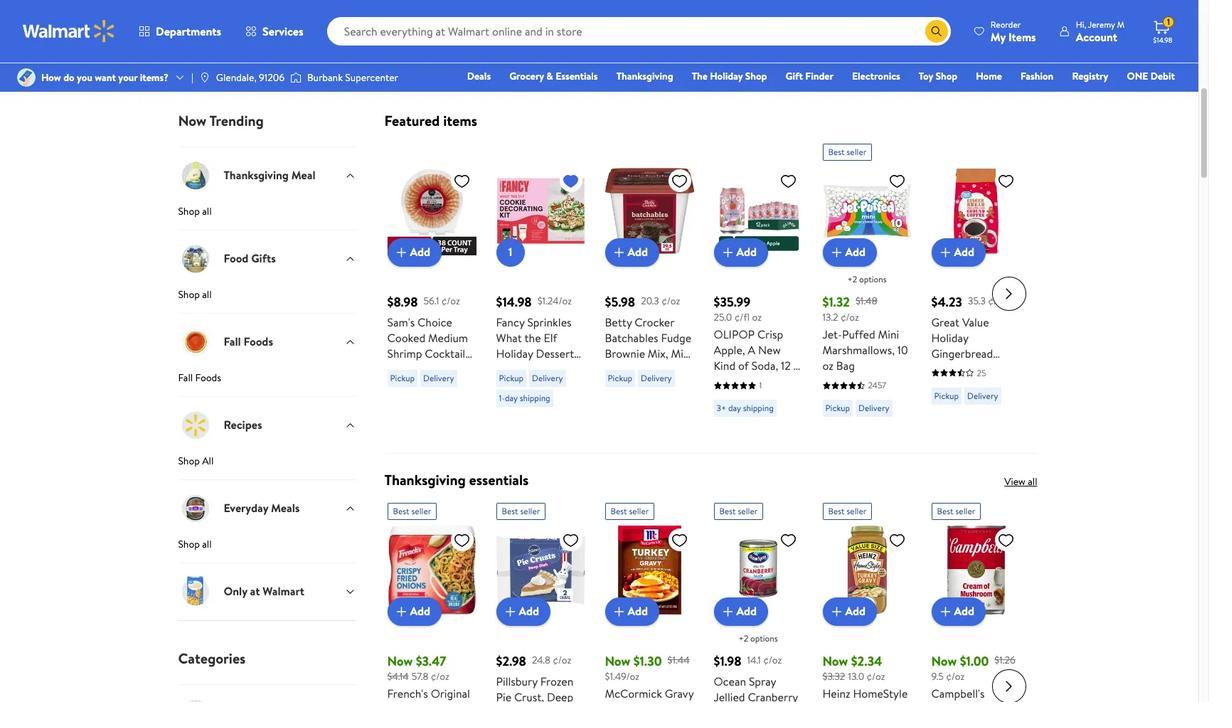 Task type: vqa. For each thing, say whether or not it's contained in the screenshot.
the 3+ day shipping within the PRODUCT group
no



Task type: locate. For each thing, give the bounding box(es) containing it.
add to cart image up 9.5
[[937, 603, 954, 620]]

mix inside $5.98 20.3 ¢/oz betty crocker batchables fudge brownie mix, mix and bake 4 to 12 per batch, 29.5 oz.
[[671, 345, 689, 361]]

¢/oz right 14.1
[[763, 653, 782, 667]]

delivery for $5.98
[[641, 372, 672, 384]]

0 vertical spatial shop all link
[[178, 204, 356, 229]]

0 horizontal spatial fall
[[178, 370, 193, 384]]

gatherings
[[597, 22, 655, 40]]

0 vertical spatial mix
[[671, 345, 689, 361]]

next slide for product carousel list image
[[992, 277, 1026, 311]]

delivery
[[423, 372, 454, 384], [532, 372, 563, 384], [641, 372, 672, 384], [967, 389, 998, 402], [859, 402, 889, 414]]

heinz homestyle turkey gravy value size, 18 oz jar image
[[823, 525, 912, 614]]

reorder
[[991, 18, 1021, 30]]

cooked
[[387, 330, 425, 345]]

french's
[[387, 686, 428, 701]]

shop all for thanksgiving meal
[[178, 204, 212, 218]]

best for pillsbury frozen pie crust, deep dish, two 9-inch pie crusts & pans, 2 ct, 12 oz image
[[502, 505, 518, 517]]

0 horizontal spatial mix
[[605, 701, 623, 702]]

0 vertical spatial the
[[575, 22, 594, 40]]

add to cart image up $4.23
[[937, 244, 954, 261]]

1 horizontal spatial shipping
[[743, 402, 774, 414]]

2 horizontal spatial 1
[[1167, 16, 1170, 28]]

best seller for product group containing $1.98
[[719, 505, 758, 517]]

want
[[95, 70, 116, 85]]

add button up $35.99 at the top right
[[714, 238, 768, 266]]

0 vertical spatial foods
[[244, 334, 273, 349]]

12 right to
[[675, 361, 684, 377]]

$5.98 20.3 ¢/oz betty crocker batchables fudge brownie mix, mix and bake 4 to 12 per batch, 29.5 oz.
[[605, 293, 693, 392]]

add button up $4.23
[[931, 238, 986, 266]]

seller down the thanksgiving essentials
[[411, 505, 431, 517]]

|
[[191, 70, 193, 85]]

add to cart image up $1.32
[[828, 244, 845, 261]]

0 horizontal spatial thanksgiving
[[224, 167, 289, 183]]

1 vertical spatial mix
[[605, 701, 623, 702]]

order now link
[[569, 51, 629, 69]]

$3.32
[[823, 669, 845, 683]]

departments
[[156, 23, 221, 39]]

fashion
[[1021, 69, 1054, 83]]

0 vertical spatial $14.98
[[1153, 35, 1173, 45]]

shop all link down gifts
[[178, 287, 356, 313]]

alcohol delivery from select stores image
[[219, 0, 979, 83]]

 image right the 91206
[[290, 70, 302, 85]]

best seller down the thanksgiving essentials
[[393, 505, 431, 517]]

view all
[[1004, 474, 1037, 488]]

0 horizontal spatial shipping
[[520, 392, 550, 404]]

best seller for product group containing now $3.47
[[393, 505, 431, 517]]

1 horizontal spatial mix
[[671, 345, 689, 361]]

thanksgiving meal
[[224, 167, 315, 183]]

mix left - on the bottom right
[[605, 701, 623, 702]]

¢/oz right 24.8
[[553, 653, 571, 667]]

add to cart image
[[393, 244, 410, 261], [719, 244, 737, 261], [937, 244, 954, 261], [393, 603, 410, 620], [502, 603, 519, 620], [937, 603, 954, 620]]

medium inside $8.98 56.1 ¢/oz sam's choice cooked medium shrimp cocktail ring with sauce, 16 oz
[[428, 330, 468, 345]]

order
[[569, 51, 603, 69]]

the left elf
[[525, 330, 541, 345]]

hi,
[[1076, 18, 1086, 30]]

the
[[692, 69, 708, 83]]

mini
[[878, 326, 899, 342]]

$14.98 inside $14.98 $1.24/oz fancy sprinkles what the elf holiday dessert decorating kit, 12.1 oz
[[496, 293, 532, 310]]

$14.98 up fancy
[[496, 293, 532, 310]]

recipes button
[[178, 396, 356, 453]]

0 horizontal spatial day
[[505, 392, 518, 404]]

shop
[[745, 69, 767, 83], [936, 69, 958, 83], [178, 204, 200, 218], [178, 287, 200, 301], [178, 453, 200, 468], [178, 537, 200, 551]]

homestyle
[[853, 686, 908, 701]]

9.5
[[931, 669, 944, 683]]

56.1
[[424, 294, 439, 308]]

day right the 3+
[[728, 402, 741, 414]]

product group containing $2.98
[[496, 497, 585, 702]]

add to favorites list, pillsbury frozen pie crust, deep dish, two 9-inch pie crusts & pans, 2 ct, 12 oz image
[[562, 531, 579, 549]]

product group containing $1.32
[[823, 138, 912, 447]]

¢/oz right 20.3
[[662, 294, 680, 308]]

2 shop all link from the top
[[178, 287, 356, 313]]

turkey
[[823, 701, 854, 702]]

best up mccormick gravy mix - turkey naturally flavored, 0.87 oz gravies image
[[611, 505, 627, 517]]

1 vertical spatial options
[[750, 632, 778, 644]]

2 vertical spatial shop all link
[[178, 537, 356, 562]]

1 horizontal spatial +2 options
[[847, 273, 887, 285]]

1 inside 1 $14.98
[[1167, 16, 1170, 28]]

1 horizontal spatial fall foods
[[224, 334, 273, 349]]

seller for heinz homestyle turkey gravy value size, 18 oz jar 'image'
[[847, 505, 867, 517]]

grocery & essentials
[[509, 69, 598, 83]]

1 horizontal spatial $14.98
[[1153, 35, 1173, 45]]

12 inside $35.99 25.0 ¢/fl oz olipop crisp apple, a new kind of soda, 12 fl oz (12 pack)
[[781, 358, 791, 373]]

$14.98 up debit at the right top
[[1153, 35, 1173, 45]]

29.5
[[657, 377, 677, 392]]

0 horizontal spatial +2
[[739, 632, 748, 644]]

add button up $5.98
[[605, 238, 659, 266]]

pickup down shrimp
[[390, 372, 415, 384]]

1 horizontal spatial fall
[[224, 334, 241, 349]]

now for now $1.00 $1.26 9.5 ¢/oz campbell's condense
[[931, 652, 957, 670]]

fall foods
[[224, 334, 273, 349], [178, 370, 221, 384]]

all
[[202, 204, 212, 218], [202, 287, 212, 301], [1028, 474, 1037, 488], [202, 537, 212, 551]]

1 vertical spatial shop all link
[[178, 287, 356, 313]]

add up $1.00
[[954, 603, 975, 619]]

1 vertical spatial shop all
[[178, 287, 212, 301]]

1 vertical spatial fall
[[178, 370, 193, 384]]

shop all link down thanksgiving meal
[[178, 204, 356, 229]]

day down decorating on the left bottom of page
[[505, 392, 518, 404]]

1 vertical spatial the
[[525, 330, 541, 345]]

1 vertical spatial fall foods
[[178, 370, 221, 384]]

best seller down essentials
[[502, 505, 540, 517]]

best up campbell's condensed cream of mushroom soup, 10.5 oz can image
[[937, 505, 954, 517]]

0 vertical spatial shop all
[[178, 204, 212, 218]]

+2 options
[[847, 273, 887, 285], [739, 632, 778, 644]]

product group
[[387, 138, 476, 447], [496, 138, 585, 447], [605, 138, 694, 447], [714, 138, 803, 447], [823, 138, 912, 447], [931, 138, 1020, 447], [387, 497, 476, 702], [496, 497, 585, 702], [605, 497, 694, 702], [714, 497, 803, 702], [823, 497, 912, 702], [931, 497, 1020, 702]]

add to favorites list, ocean spray jellied cranberry sauce, 14 oz can image
[[780, 531, 797, 549]]

0 vertical spatial options
[[859, 273, 887, 285]]

seller for pillsbury frozen pie crust, deep dish, two 9-inch pie crusts & pans, 2 ct, 12 oz image
[[520, 505, 540, 517]]

1 horizontal spatial +2
[[847, 273, 857, 285]]

shop all
[[178, 204, 212, 218], [178, 287, 212, 301], [178, 537, 212, 551]]

best seller for product group containing $1.32
[[828, 145, 867, 158]]

$1.48
[[856, 294, 877, 308]]

one
[[1127, 69, 1148, 83]]

thanksgiving left the meal
[[224, 167, 289, 183]]

add to cart image
[[611, 244, 628, 261], [828, 244, 845, 261], [611, 603, 628, 620], [719, 603, 737, 620], [828, 603, 845, 620]]

shop all link for gifts
[[178, 287, 356, 313]]

pillsbury frozen pie crust, deep dish, two 9-inch pie crusts & pans, 2 ct, 12 oz image
[[496, 525, 585, 614]]

add to favorites list, olipop crisp apple, a new kind of soda, 12 fl oz (12 pack) image
[[780, 172, 797, 190]]

deals
[[467, 69, 491, 83]]

gift
[[786, 69, 803, 83]]

0 horizontal spatial holiday
[[496, 345, 533, 361]]

add button up $8.98
[[387, 238, 442, 266]]

2 horizontal spatial holiday
[[931, 330, 968, 345]]

mix inside now $1.30 $1.44 $1.49/oz mccormick gravy mix - turke
[[605, 701, 623, 702]]

now inside 'now $3.47 $4.14 57.8 ¢/oz french's original crispy frie'
[[387, 652, 413, 670]]

now for now $2.34 $3.32 13.0 ¢/oz heinz homestyle turkey grav
[[823, 652, 848, 670]]

shop for thanksgiving meal
[[178, 204, 200, 218]]

pickup down bag
[[825, 402, 850, 414]]

m
[[1117, 18, 1125, 30]]

$1.44
[[668, 653, 690, 667]]

you
[[77, 70, 92, 85]]

0 vertical spatial medium
[[428, 330, 468, 345]]

 image
[[17, 68, 36, 87], [290, 70, 302, 85], [199, 72, 210, 83]]

add to favorites list, heinz homestyle turkey gravy value size, 18 oz jar image
[[889, 531, 906, 549]]

shop for recipes
[[178, 453, 200, 468]]

items
[[443, 111, 477, 130]]

day for 1-
[[505, 392, 518, 404]]

everyday meals
[[224, 500, 300, 516]]

best seller up heinz homestyle turkey gravy value size, 18 oz jar 'image'
[[828, 505, 867, 517]]

$1.49/oz
[[605, 669, 640, 683]]

now inside now $1.30 $1.44 $1.49/oz mccormick gravy mix - turke
[[605, 652, 630, 670]]

foods inside dropdown button
[[244, 334, 273, 349]]

fancy
[[496, 314, 525, 330]]

holiday right the at the top
[[710, 69, 743, 83]]

¢/oz right the '56.1'
[[442, 294, 460, 308]]

all for everyday meals
[[202, 537, 212, 551]]

add up the '56.1'
[[410, 244, 430, 260]]

1 vertical spatial thanksgiving
[[224, 167, 289, 183]]

0 horizontal spatial medium
[[428, 330, 468, 345]]

$35.99
[[714, 293, 751, 310]]

add button for ocean spray jellied cranberry sauce, 14 oz can image
[[714, 597, 768, 626]]

0 horizontal spatial 12
[[675, 361, 684, 377]]

best seller for product group containing $2.98
[[502, 505, 540, 517]]

food
[[224, 251, 249, 266]]

0 horizontal spatial  image
[[17, 68, 36, 87]]

add button up $1.30 on the bottom right
[[605, 597, 659, 626]]

add to cart image up $1.49/oz
[[611, 603, 628, 620]]

medium up sauce,
[[428, 330, 468, 345]]

mccormick gravy mix - turkey naturally flavored, 0.87 oz gravies image
[[605, 525, 694, 614]]

add button for french's original crispy fried onions, 6 oz salad toppings 'image' at left
[[387, 597, 442, 626]]

oz right 16
[[400, 377, 411, 392]]

add for betty crocker batchables fudge brownie mix, mix and bake 4 to 12 per batch, 29.5 oz. image
[[628, 244, 648, 260]]

seller for ocean spray jellied cranberry sauce, 14 oz can image
[[738, 505, 758, 517]]

shop all link for meal
[[178, 204, 356, 229]]

+2 up 14.1
[[739, 632, 748, 644]]

add up $1.30 on the bottom right
[[628, 603, 648, 619]]

best seller up the jet-puffed mini marshmallows, 10 oz bag image
[[828, 145, 867, 158]]

1 button
[[496, 238, 525, 266]]

oz inside $14.98 $1.24/oz fancy sprinkles what the elf holiday dessert decorating kit, 12.1 oz
[[514, 377, 525, 392]]

1 shop all from the top
[[178, 204, 212, 218]]

shop all link down everyday meals
[[178, 537, 356, 562]]

2 vertical spatial shop all
[[178, 537, 212, 551]]

fall foods link
[[178, 370, 356, 396]]

3 shop all link from the top
[[178, 537, 356, 562]]

shrimp
[[387, 345, 422, 361]]

add to cart image up $1.98
[[719, 603, 737, 620]]

$3.47
[[416, 652, 446, 670]]

0 vertical spatial thanksgiving
[[616, 69, 673, 83]]

+2 for $1.98
[[739, 632, 748, 644]]

services
[[263, 23, 303, 39]]

1 horizontal spatial 1
[[759, 379, 762, 391]]

thanksgiving inside 'dropdown button'
[[224, 167, 289, 183]]

+2 options up 14.1
[[739, 632, 778, 644]]

only
[[224, 583, 247, 599]]

electronics link
[[846, 68, 907, 84]]

2 shop all from the top
[[178, 287, 212, 301]]

1 horizontal spatial medium
[[931, 377, 971, 392]]

0 vertical spatial fall foods
[[224, 334, 273, 349]]

gravy
[[665, 686, 694, 701]]

mix right the mix,
[[671, 345, 689, 361]]

walmart image
[[23, 20, 115, 43]]

add button for olipop crisp apple, a new kind of soda, 12 fl oz (12 pack) image
[[714, 238, 768, 266]]

seller for mccormick gravy mix - turkey naturally flavored, 0.87 oz gravies image
[[629, 505, 649, 517]]

holiday up ground
[[931, 330, 968, 345]]

fall
[[224, 334, 241, 349], [178, 370, 193, 384]]

best seller up mccormick gravy mix - turkey naturally flavored, 0.87 oz gravies image
[[611, 505, 649, 517]]

add button up $1.00
[[931, 597, 986, 626]]

product group containing now $3.47
[[387, 497, 476, 702]]

now $1.00 $1.26 9.5 ¢/oz campbell's condense
[[931, 652, 1016, 702]]

0 horizontal spatial options
[[750, 632, 778, 644]]

choice
[[417, 314, 452, 330]]

1 horizontal spatial thanksgiving
[[384, 470, 466, 489]]

pickup up 1-
[[499, 372, 524, 384]]

¢/oz right 57.8 in the bottom of the page
[[431, 669, 449, 683]]

medium left 25
[[931, 377, 971, 392]]

add to favorites list, sam's choice cooked medium shrimp cocktail ring with sauce, 16 oz image
[[453, 172, 471, 190]]

best down the thanksgiving essentials
[[393, 505, 409, 517]]

the inside $14.98 $1.24/oz fancy sprinkles what the elf holiday dessert decorating kit, 12.1 oz
[[525, 330, 541, 345]]

foods inside 'link'
[[195, 370, 221, 384]]

oz left (12
[[714, 373, 725, 389]]

now left the 13.0
[[823, 652, 848, 670]]

add to favorites list, great value holiday gingerbread ground coffee, medium roast, 12 oz image
[[998, 172, 1015, 190]]

add button up 14.1
[[714, 597, 768, 626]]

add up $1.48
[[845, 244, 866, 260]]

0 horizontal spatial the
[[525, 330, 541, 345]]

supercenter
[[345, 70, 398, 85]]

add up 20.3
[[628, 244, 648, 260]]

¢/oz inside $4.23 35.3 ¢/oz great value holiday gingerbread ground coffee, medium roast, 12 oz
[[988, 294, 1007, 308]]

2 horizontal spatial 12
[[1007, 377, 1017, 392]]

add button for mccormick gravy mix - turkey naturally flavored, 0.87 oz gravies image
[[605, 597, 659, 626]]

¢/oz inside $5.98 20.3 ¢/oz betty crocker batchables fudge brownie mix, mix and bake 4 to 12 per batch, 29.5 oz.
[[662, 294, 680, 308]]

add for french's original crispy fried onions, 6 oz salad toppings 'image' at left
[[410, 603, 430, 619]]

shipping down decorating on the left bottom of page
[[520, 392, 550, 404]]

1 shop all link from the top
[[178, 204, 356, 229]]

delivery for $14.98
[[532, 372, 563, 384]]

1 vertical spatial +2
[[739, 632, 748, 644]]

pickup down brownie
[[608, 372, 632, 384]]

¢/oz up homestyle
[[867, 669, 885, 683]]

1 vertical spatial +2 options
[[739, 632, 778, 644]]

oz right 12.1
[[514, 377, 525, 392]]

shop for food gifts
[[178, 287, 200, 301]]

french's original crispy fried onions, 6 oz salad toppings image
[[387, 525, 476, 614]]

crisp
[[757, 326, 783, 342]]

toy shop link
[[912, 68, 964, 84]]

now down |
[[178, 111, 206, 130]]

best seller up ocean spray jellied cranberry sauce, 14 oz can image
[[719, 505, 758, 517]]

best seller up campbell's condensed cream of mushroom soup, 10.5 oz can image
[[937, 505, 975, 517]]

0 horizontal spatial +2 options
[[739, 632, 778, 644]]

all for thanksgiving meal
[[202, 204, 212, 218]]

product group containing $35.99
[[714, 138, 803, 447]]

best seller for product group containing now $1.00
[[937, 505, 975, 517]]

delivery for $8.98
[[423, 372, 454, 384]]

product group containing $14.98
[[496, 138, 585, 447]]

product group containing now $2.34
[[823, 497, 912, 702]]

add up the $3.47
[[410, 603, 430, 619]]

seller up campbell's condensed cream of mushroom soup, 10.5 oz can image
[[956, 505, 975, 517]]

now for now $1.30 $1.44 $1.49/oz mccormick gravy mix - turke
[[605, 652, 630, 670]]

shipping down pack) at the bottom of page
[[743, 402, 774, 414]]

¢/oz right 35.3
[[988, 294, 1007, 308]]

add to cart image for the jet-puffed mini marshmallows, 10 oz bag image
[[828, 244, 845, 261]]

2457
[[868, 379, 887, 391]]

1 vertical spatial foods
[[195, 370, 221, 384]]

1 $14.98
[[1153, 16, 1173, 45]]

shop all link for meals
[[178, 537, 356, 562]]

best for mccormick gravy mix - turkey naturally flavored, 0.87 oz gravies image
[[611, 505, 627, 517]]

1 horizontal spatial 12
[[781, 358, 791, 373]]

grocery & essentials link
[[503, 68, 604, 84]]

finder
[[805, 69, 834, 83]]

1 right "m"
[[1167, 16, 1170, 28]]

order now
[[569, 51, 629, 69]]

thanksgiving up add to favorites list, french's original crispy fried onions, 6 oz salad toppings icon
[[384, 470, 466, 489]]

add to cart image up $8.98
[[393, 244, 410, 261]]

best up heinz homestyle turkey gravy value size, 18 oz jar 'image'
[[828, 505, 845, 517]]

now $3.47 $4.14 57.8 ¢/oz french's original crispy frie
[[387, 652, 470, 702]]

now inside now $1.00 $1.26 9.5 ¢/oz campbell's condense
[[931, 652, 957, 670]]

holiday inside $14.98 $1.24/oz fancy sprinkles what the elf holiday dessert decorating kit, 12.1 oz
[[496, 345, 533, 361]]

add to cart image for pillsbury frozen pie crust, deep dish, two 9-inch pie crusts & pans, 2 ct, 12 oz image
[[502, 603, 519, 620]]

holiday down fancy
[[496, 345, 533, 361]]

oz inside $1.32 $1.48 13.2 ¢/oz jet-puffed mini marshmallows, 10 oz bag
[[823, 358, 834, 373]]

fall foods inside fall foods 'link'
[[178, 370, 221, 384]]

now inside now $2.34 $3.32 13.0 ¢/oz heinz homestyle turkey grav
[[823, 652, 848, 670]]

pickup for $8.98
[[390, 372, 415, 384]]

add to cart image up $4.14
[[393, 603, 410, 620]]

now left $1.30 on the bottom right
[[605, 652, 630, 670]]

of
[[738, 358, 749, 373]]

glendale, 91206
[[216, 70, 285, 85]]

oz
[[752, 310, 762, 324], [823, 358, 834, 373], [714, 373, 725, 389], [400, 377, 411, 392], [514, 377, 525, 392], [931, 392, 942, 408]]

crocker
[[635, 314, 674, 330]]

thanksgiving down search search box
[[616, 69, 673, 83]]

0 vertical spatial +2 options
[[847, 273, 887, 285]]

0 vertical spatial +2
[[847, 273, 857, 285]]

medium inside $4.23 35.3 ¢/oz great value holiday gingerbread ground coffee, medium roast, 12 oz
[[931, 377, 971, 392]]

add button up $2.98
[[496, 597, 551, 626]]

departments button
[[127, 14, 233, 48]]

2 horizontal spatial  image
[[290, 70, 302, 85]]

oz down ground
[[931, 392, 942, 408]]

debit
[[1151, 69, 1175, 83]]

fashion link
[[1014, 68, 1060, 84]]

¢/oz inside now $1.00 $1.26 9.5 ¢/oz campbell's condense
[[946, 669, 965, 683]]

¢/oz right 13.2 at top right
[[841, 310, 859, 324]]

1 horizontal spatial options
[[859, 273, 887, 285]]

add button up "$2.34"
[[823, 597, 877, 626]]

the
[[575, 22, 594, 40], [525, 330, 541, 345]]

1 vertical spatial 1
[[508, 244, 512, 260]]

seller up heinz homestyle turkey gravy value size, 18 oz jar 'image'
[[847, 505, 867, 517]]

2 vertical spatial thanksgiving
[[384, 470, 466, 489]]

0 horizontal spatial fall foods
[[178, 370, 221, 384]]

Walmart Site-Wide search field
[[327, 17, 951, 46]]

seller up mccormick gravy mix - turkey naturally flavored, 0.87 oz gravies image
[[629, 505, 649, 517]]

2 horizontal spatial thanksgiving
[[616, 69, 673, 83]]

¢/oz inside 'now $3.47 $4.14 57.8 ¢/oz french's original crispy frie'
[[431, 669, 449, 683]]

day
[[505, 392, 518, 404], [728, 402, 741, 414]]

3 shop all from the top
[[178, 537, 212, 551]]

seller down essentials
[[520, 505, 540, 517]]

gift finder
[[786, 69, 834, 83]]

0 vertical spatial fall
[[224, 334, 241, 349]]

add button up the $3.47
[[387, 597, 442, 626]]

1 vertical spatial $14.98
[[496, 293, 532, 310]]

add for ocean spray jellied cranberry sauce, 14 oz can image
[[737, 603, 757, 619]]

add up "$2.34"
[[845, 603, 866, 619]]

add to cart image up $5.98
[[611, 244, 628, 261]]

add button for great value holiday gingerbread ground coffee, medium roast, 12 oz image
[[931, 238, 986, 266]]

the right for
[[575, 22, 594, 40]]

91206
[[259, 70, 285, 85]]

¢/oz inside $2.98 24.8 ¢/oz pillsbury frozen pie crust, dee
[[553, 653, 571, 667]]

shop all link
[[178, 453, 356, 479]]

1 vertical spatial medium
[[931, 377, 971, 392]]

1 horizontal spatial  image
[[199, 72, 210, 83]]

per
[[605, 377, 621, 392]]

fresh produce image
[[178, 696, 212, 702]]

foods
[[244, 334, 273, 349], [195, 370, 221, 384]]

now left $1.00
[[931, 652, 957, 670]]

add to cart image up $35.99 at the top right
[[719, 244, 737, 261]]

¢/oz up "campbell's"
[[946, 669, 965, 683]]

1 horizontal spatial the
[[575, 22, 594, 40]]

12 right roast,
[[1007, 377, 1017, 392]]

seller for campbell's condensed cream of mushroom soup, 10.5 oz can image
[[956, 505, 975, 517]]

fl
[[793, 358, 800, 373]]

great value holiday gingerbread ground coffee, medium roast, 12 oz image
[[931, 166, 1020, 255]]

seller up ocean spray jellied cranberry sauce, 14 oz can image
[[738, 505, 758, 517]]

sam's
[[387, 314, 415, 330]]

0 horizontal spatial foods
[[195, 370, 221, 384]]

0 vertical spatial 1
[[1167, 16, 1170, 28]]

0 horizontal spatial $14.98
[[496, 293, 532, 310]]

+2 up $1.48
[[847, 273, 857, 285]]

0 horizontal spatial 1
[[508, 244, 512, 260]]

1 horizontal spatial day
[[728, 402, 741, 414]]

1 horizontal spatial foods
[[244, 334, 273, 349]]

add to cart image up $3.32
[[828, 603, 845, 620]]

fall inside dropdown button
[[224, 334, 241, 349]]

add button up $1.32
[[823, 238, 877, 266]]

 image left how
[[17, 68, 36, 87]]

oz right '¢/fl'
[[752, 310, 762, 324]]

options up $1.48
[[859, 273, 887, 285]]

add to cart image up $2.98
[[502, 603, 519, 620]]

add to cart image for great value holiday gingerbread ground coffee, medium roast, 12 oz image
[[937, 244, 954, 261]]

1 down soda,
[[759, 379, 762, 391]]

home
[[976, 69, 1002, 83]]

ocean
[[714, 673, 746, 689]]

4
[[652, 361, 659, 377]]

seller
[[847, 145, 867, 158], [411, 505, 431, 517], [520, 505, 540, 517], [629, 505, 649, 517], [738, 505, 758, 517], [847, 505, 867, 517], [956, 505, 975, 517]]

best up ocean spray jellied cranberry sauce, 14 oz can image
[[719, 505, 736, 517]]



Task type: describe. For each thing, give the bounding box(es) containing it.
14.1
[[747, 653, 761, 667]]

toy
[[919, 69, 933, 83]]

$1.98 14.1 ¢/oz ocean spray jellied cranberr
[[714, 652, 798, 702]]

 image for how do you want your items?
[[17, 68, 36, 87]]

add for mccormick gravy mix - turkey naturally flavored, 0.87 oz gravies image
[[628, 603, 648, 619]]

add button for the jet-puffed mini marshmallows, 10 oz bag image
[[823, 238, 877, 266]]

walmart+
[[1133, 89, 1175, 103]]

3+ day shipping
[[717, 402, 774, 414]]

sprinkles
[[527, 314, 572, 330]]

gift finder link
[[779, 68, 840, 84]]

best seller for product group containing now $2.34
[[828, 505, 867, 517]]

add to cart image for heinz homestyle turkey gravy value size, 18 oz jar 'image'
[[828, 603, 845, 620]]

home link
[[970, 68, 1009, 84]]

add to cart image for olipop crisp apple, a new kind of soda, 12 fl oz (12 pack) image
[[719, 244, 737, 261]]

search icon image
[[931, 26, 942, 37]]

fall inside 'link'
[[178, 370, 193, 384]]

now for now trending
[[178, 111, 206, 130]]

jellied
[[714, 689, 745, 702]]

thanksgiving for thanksgiving essentials
[[384, 470, 466, 489]]

1 horizontal spatial holiday
[[710, 69, 743, 83]]

12 inside $4.23 35.3 ¢/oz great value holiday gingerbread ground coffee, medium roast, 12 oz
[[1007, 377, 1017, 392]]

betty crocker batchables fudge brownie mix, mix and bake 4 to 12 per batch, 29.5 oz. image
[[605, 166, 694, 255]]

product group containing $4.23
[[931, 138, 1020, 447]]

coffee,
[[971, 361, 1009, 377]]

thanksgiving link
[[610, 68, 680, 84]]

seller for the jet-puffed mini marshmallows, 10 oz bag image
[[847, 145, 867, 158]]

add for campbell's condensed cream of mushroom soup, 10.5 oz can image
[[954, 603, 975, 619]]

cocktail
[[425, 345, 465, 361]]

holiday inside $4.23 35.3 ¢/oz great value holiday gingerbread ground coffee, medium roast, 12 oz
[[931, 330, 968, 345]]

add to cart image for french's original crispy fried onions, 6 oz salad toppings 'image' at left
[[393, 603, 410, 620]]

$2.34
[[851, 652, 882, 670]]

a
[[748, 342, 756, 358]]

fall foods inside fall foods dropdown button
[[224, 334, 273, 349]]

featured
[[384, 111, 440, 130]]

meals
[[271, 500, 300, 516]]

thanksgiving for thanksgiving
[[616, 69, 673, 83]]

roast,
[[974, 377, 1005, 392]]

items?
[[140, 70, 169, 85]]

everyday
[[224, 500, 268, 516]]

view
[[1004, 474, 1026, 488]]

$2.98
[[496, 652, 526, 670]]

pickup for $14.98
[[499, 372, 524, 384]]

add button for heinz homestyle turkey gravy value size, 18 oz jar 'image'
[[823, 597, 877, 626]]

add for the jet-puffed mini marshmallows, 10 oz bag image
[[845, 244, 866, 260]]

burbank supercenter
[[307, 70, 398, 85]]

product group containing $8.98
[[387, 138, 476, 447]]

walmart
[[263, 583, 304, 599]]

add to cart image for sam's choice cooked medium shrimp cocktail ring with sauce, 16 oz image
[[393, 244, 410, 261]]

featured items
[[384, 111, 477, 130]]

mccormick
[[605, 686, 662, 701]]

¢/oz inside $1.98 14.1 ¢/oz ocean spray jellied cranberr
[[763, 653, 782, 667]]

options for $1.32
[[859, 273, 887, 285]]

reorder my items
[[991, 18, 1036, 44]]

16
[[387, 377, 397, 392]]

jet-puffed mini marshmallows, 10 oz bag image
[[823, 166, 912, 255]]

seller for french's original crispy fried onions, 6 oz salad toppings 'image' at left
[[411, 505, 431, 517]]

&
[[546, 69, 553, 83]]

add for heinz homestyle turkey gravy value size, 18 oz jar 'image'
[[845, 603, 866, 619]]

original
[[431, 686, 470, 701]]

+2 options for $1.98
[[739, 632, 778, 644]]

oz inside $8.98 56.1 ¢/oz sam's choice cooked medium shrimp cocktail ring with sauce, 16 oz
[[400, 377, 411, 392]]

$1.00
[[960, 652, 989, 670]]

campbell's
[[931, 686, 985, 701]]

account
[[1076, 29, 1117, 44]]

+2 for $1.32
[[847, 273, 857, 285]]

add to cart image for betty crocker batchables fudge brownie mix, mix and bake 4 to 12 per batch, 29.5 oz. image
[[611, 244, 628, 261]]

decorating
[[496, 361, 551, 377]]

Search search field
[[327, 17, 951, 46]]

add to cart image for mccormick gravy mix - turkey naturally flavored, 0.87 oz gravies image
[[611, 603, 628, 620]]

12 inside $5.98 20.3 ¢/oz betty crocker batchables fudge brownie mix, mix and bake 4 to 12 per batch, 29.5 oz.
[[675, 361, 684, 377]]

shop for everyday meals
[[178, 537, 200, 551]]

product group containing now $1.30
[[605, 497, 694, 702]]

best for ocean spray jellied cranberry sauce, 14 oz can image
[[719, 505, 736, 517]]

ocean spray jellied cranberry sauce, 14 oz can image
[[714, 525, 803, 614]]

best for heinz homestyle turkey gravy value size, 18 oz jar 'image'
[[828, 505, 845, 517]]

now
[[606, 51, 629, 69]]

walmart+ link
[[1126, 88, 1181, 104]]

fudge
[[661, 330, 692, 345]]

hi, jeremy m account
[[1076, 18, 1125, 44]]

¢/oz inside $1.32 $1.48 13.2 ¢/oz jet-puffed mini marshmallows, 10 oz bag
[[841, 310, 859, 324]]

options for $1.98
[[750, 632, 778, 644]]

at
[[250, 583, 260, 599]]

olipop crisp apple, a new kind of soda, 12 fl oz (12 pack) image
[[714, 166, 803, 255]]

add to favorites list, jet-puffed mini marshmallows, 10 oz bag image
[[889, 172, 906, 190]]

add to cart image for campbell's condensed cream of mushroom soup, 10.5 oz can image
[[937, 603, 954, 620]]

1-day shipping
[[499, 392, 550, 404]]

shop all for food gifts
[[178, 287, 212, 301]]

thanksgiving for thanksgiving meal
[[224, 167, 289, 183]]

$1.30
[[633, 652, 662, 670]]

add for olipop crisp apple, a new kind of soda, 12 fl oz (12 pack) image
[[737, 244, 757, 260]]

categories
[[178, 648, 246, 668]]

-
[[625, 701, 630, 702]]

shipping for 1-day shipping
[[520, 392, 550, 404]]

24.8
[[532, 653, 551, 667]]

add button for campbell's condensed cream of mushroom soup, 10.5 oz can image
[[931, 597, 986, 626]]

oz inside $4.23 35.3 ¢/oz great value holiday gingerbread ground coffee, medium roast, 12 oz
[[931, 392, 942, 408]]

all for food gifts
[[202, 287, 212, 301]]

new
[[758, 342, 781, 358]]

elf
[[544, 330, 557, 345]]

essentials
[[556, 69, 598, 83]]

add button for sam's choice cooked medium shrimp cocktail ring with sauce, 16 oz image
[[387, 238, 442, 266]]

how
[[41, 70, 61, 85]]

2 vertical spatial 1
[[759, 379, 762, 391]]

add for pillsbury frozen pie crust, deep dish, two 9-inch pie crusts & pans, 2 ct, 12 oz image
[[519, 603, 539, 619]]

13.2
[[823, 310, 838, 324]]

add to cart image for ocean spray jellied cranberry sauce, 14 oz can image
[[719, 603, 737, 620]]

day for 3+
[[728, 402, 741, 414]]

best for the jet-puffed mini marshmallows, 10 oz bag image
[[828, 145, 845, 158]]

¢/oz inside $8.98 56.1 ¢/oz sam's choice cooked medium shrimp cocktail ring with sauce, 16 oz
[[442, 294, 460, 308]]

stock
[[505, 22, 536, 40]]

best for campbell's condensed cream of mushroom soup, 10.5 oz can image
[[937, 505, 954, 517]]

+2 options for $1.32
[[847, 273, 887, 285]]

now $2.34 $3.32 13.0 ¢/oz heinz homestyle turkey grav
[[823, 652, 908, 702]]

campbell's condensed cream of mushroom soup, 10.5 oz can image
[[931, 525, 1020, 614]]

¢/oz inside now $2.34 $3.32 13.0 ¢/oz heinz homestyle turkey grav
[[867, 669, 885, 683]]

3+
[[717, 402, 726, 414]]

stock up for the gatherings ahead.
[[505, 22, 694, 40]]

bake
[[625, 361, 649, 377]]

add to favorites list, betty crocker batchables fudge brownie mix, mix and bake 4 to 12 per batch, 29.5 oz. image
[[671, 172, 688, 190]]

add to favorites list, french's original crispy fried onions, 6 oz salad toppings image
[[453, 531, 471, 549]]

essentials
[[469, 470, 529, 489]]

one debit walmart+
[[1127, 69, 1175, 103]]

shipping for 3+ day shipping
[[743, 402, 774, 414]]

add button for betty crocker batchables fudge brownie mix, mix and bake 4 to 12 per batch, 29.5 oz. image
[[605, 238, 659, 266]]

view all link
[[1004, 474, 1037, 488]]

what
[[496, 330, 522, 345]]

olipop
[[714, 326, 755, 342]]

pack)
[[744, 373, 771, 389]]

$5.98
[[605, 293, 635, 310]]

$1.32 $1.48 13.2 ¢/oz jet-puffed mini marshmallows, 10 oz bag
[[823, 293, 908, 373]]

$1.32
[[823, 293, 850, 310]]

add button for pillsbury frozen pie crust, deep dish, two 9-inch pie crusts & pans, 2 ct, 12 oz image
[[496, 597, 551, 626]]

crispy
[[387, 701, 418, 702]]

(12
[[727, 373, 741, 389]]

now trending
[[178, 111, 264, 130]]

best for french's original crispy fried onions, 6 oz salad toppings 'image' at left
[[393, 505, 409, 517]]

product group containing now $1.00
[[931, 497, 1020, 702]]

10
[[898, 342, 908, 358]]

remove from favorites list, fancy sprinkles what the elf holiday dessert decorating kit, 12.1 oz image
[[562, 172, 579, 190]]

$8.98
[[387, 293, 418, 310]]

pickup for $5.98
[[608, 372, 632, 384]]

pickup down ground
[[934, 389, 959, 402]]

product group containing $5.98
[[605, 138, 694, 447]]

$4.14
[[387, 669, 409, 683]]

 image for glendale, 91206
[[199, 72, 210, 83]]

fancy sprinkles what the elf holiday dessert decorating kit, 12.1 oz image
[[496, 166, 585, 255]]

add to favorites list, mccormick gravy mix - turkey naturally flavored, 0.87 oz gravies image
[[671, 531, 688, 549]]

shop all for everyday meals
[[178, 537, 212, 551]]

everyday meals button
[[178, 479, 356, 537]]

best seller for product group containing now $1.30
[[611, 505, 649, 517]]

now for now $3.47 $4.14 57.8 ¢/oz french's original crispy frie
[[387, 652, 413, 670]]

1 inside button
[[508, 244, 512, 260]]

glendale,
[[216, 70, 256, 85]]

 image for burbank supercenter
[[290, 70, 302, 85]]

jeremy
[[1088, 18, 1115, 30]]

add for great value holiday gingerbread ground coffee, medium roast, 12 oz image
[[954, 244, 975, 260]]

batch,
[[624, 377, 654, 392]]

$14.98 $1.24/oz fancy sprinkles what the elf holiday dessert decorating kit, 12.1 oz
[[496, 293, 574, 392]]

product group containing $1.98
[[714, 497, 803, 702]]

sam's choice cooked medium shrimp cocktail ring with sauce, 16 oz image
[[387, 166, 476, 255]]

next slide for product carousel list image
[[992, 669, 1026, 702]]

add for sam's choice cooked medium shrimp cocktail ring with sauce, 16 oz image
[[410, 244, 430, 260]]

thanksgiving meal button
[[178, 146, 356, 204]]

add to favorites list, campbell's condensed cream of mushroom soup, 10.5 oz can image
[[998, 531, 1015, 549]]

and
[[605, 361, 623, 377]]



